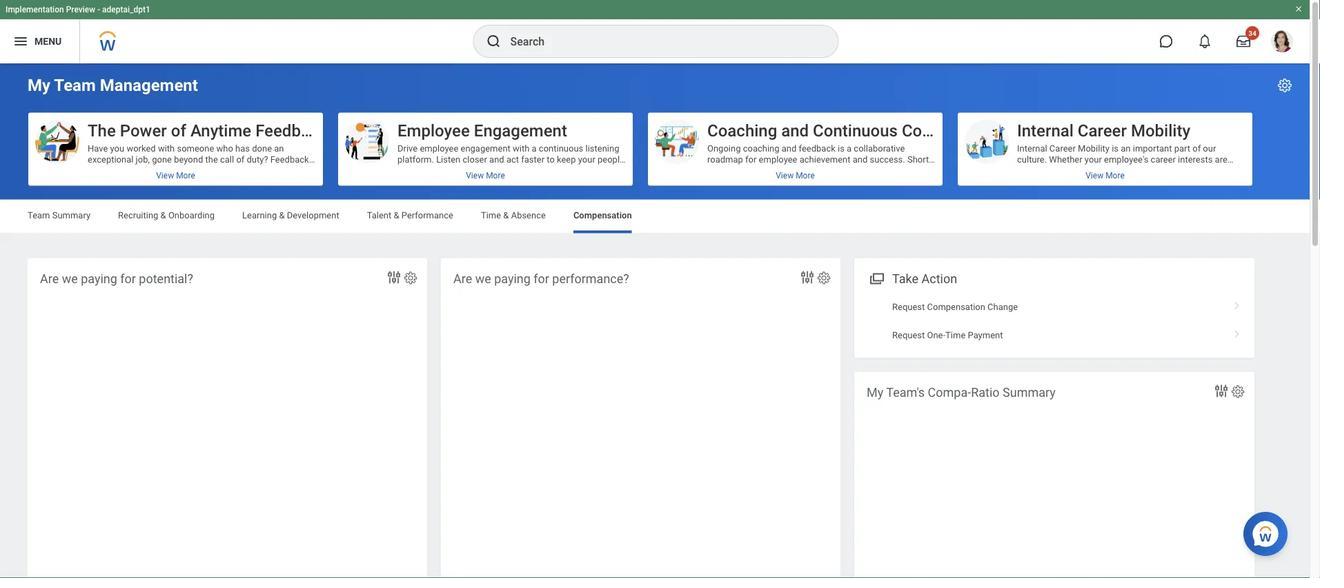 Task type: locate. For each thing, give the bounding box(es) containing it.
list
[[854, 293, 1255, 350]]

& left absence at the left top
[[503, 210, 509, 221]]

2 & from the left
[[279, 210, 285, 221]]

paying
[[81, 272, 117, 286], [494, 272, 531, 286]]

2 configure and view chart data image from the left
[[799, 269, 816, 286]]

main content
[[0, 63, 1310, 579]]

request compensation change
[[892, 302, 1018, 312]]

for left the "performance?"
[[534, 272, 549, 286]]

configure are we paying for potential? image
[[403, 271, 418, 286]]

ratio
[[971, 386, 1000, 400]]

we inside are we paying for potential? element
[[62, 272, 78, 286]]

are right configure are we paying for potential? image
[[453, 272, 472, 286]]

are
[[40, 272, 59, 286], [453, 272, 472, 286]]

0 horizontal spatial my
[[28, 76, 50, 95]]

time
[[481, 210, 501, 221], [945, 331, 966, 341]]

request for request one-time payment
[[892, 331, 925, 341]]

are we paying for performance? element
[[441, 258, 840, 579]]

recruiting & onboarding
[[118, 210, 215, 221]]

1 horizontal spatial are
[[453, 272, 472, 286]]

preview
[[66, 5, 95, 14]]

adeptai_dpt1
[[102, 5, 150, 14]]

0 vertical spatial summary
[[52, 210, 90, 221]]

learning & development
[[242, 210, 339, 221]]

0 horizontal spatial time
[[481, 210, 501, 221]]

0 vertical spatial request
[[892, 302, 925, 312]]

summary left recruiting
[[52, 210, 90, 221]]

2 we from the left
[[475, 272, 491, 286]]

request one-time payment
[[892, 331, 1003, 341]]

we for are we paying for potential?
[[62, 272, 78, 286]]

1 horizontal spatial time
[[945, 331, 966, 341]]

development
[[287, 210, 339, 221]]

0 horizontal spatial compensation
[[573, 210, 632, 221]]

time down request compensation change
[[945, 331, 966, 341]]

1 horizontal spatial summary
[[1003, 386, 1056, 400]]

menu group image
[[867, 269, 885, 287]]

1 horizontal spatial compensation
[[927, 302, 985, 312]]

internal career mobility button
[[958, 113, 1252, 186]]

configure and view chart data image left configure are we paying for potential? image
[[386, 269, 402, 286]]

4 & from the left
[[503, 210, 509, 221]]

request compensation change link
[[854, 293, 1255, 322]]

0 vertical spatial my
[[28, 76, 50, 95]]

my left team's
[[867, 386, 883, 400]]

& right the talent
[[394, 210, 399, 221]]

1 request from the top
[[892, 302, 925, 312]]

1 vertical spatial chevron right image
[[1228, 326, 1246, 340]]

&
[[161, 210, 166, 221], [279, 210, 285, 221], [394, 210, 399, 221], [503, 210, 509, 221]]

my down 'menu' dropdown button
[[28, 76, 50, 95]]

2 for from the left
[[534, 272, 549, 286]]

1 horizontal spatial team
[[54, 76, 96, 95]]

onboarding
[[168, 210, 215, 221]]

summary right ratio
[[1003, 386, 1056, 400]]

& right learning
[[279, 210, 285, 221]]

0 horizontal spatial are
[[40, 272, 59, 286]]

list containing request compensation change
[[854, 293, 1255, 350]]

1 are from the left
[[40, 272, 59, 286]]

we for are we paying for performance?
[[475, 272, 491, 286]]

0 horizontal spatial configure and view chart data image
[[386, 269, 402, 286]]

configure and view chart data image
[[386, 269, 402, 286], [799, 269, 816, 286]]

0 horizontal spatial we
[[62, 272, 78, 286]]

we
[[62, 272, 78, 286], [475, 272, 491, 286]]

team
[[54, 76, 96, 95], [28, 210, 50, 221]]

0 vertical spatial chevron right image
[[1228, 297, 1246, 311]]

my team management
[[28, 76, 198, 95]]

1 & from the left
[[161, 210, 166, 221]]

compensation up the "performance?"
[[573, 210, 632, 221]]

action
[[922, 272, 957, 286]]

continuous
[[813, 121, 898, 140]]

take action
[[892, 272, 957, 286]]

2 request from the top
[[892, 331, 925, 341]]

3 & from the left
[[394, 210, 399, 221]]

are for are we paying for performance?
[[453, 272, 472, 286]]

search image
[[485, 33, 502, 50]]

summary
[[52, 210, 90, 221], [1003, 386, 1056, 400]]

time left absence at the left top
[[481, 210, 501, 221]]

chevron right image
[[1228, 297, 1246, 311], [1228, 326, 1246, 340]]

performance?
[[552, 272, 629, 286]]

internal
[[1017, 121, 1074, 140]]

& for recruiting
[[161, 210, 166, 221]]

configure and view chart data image inside are we paying for performance? element
[[799, 269, 816, 286]]

anytime
[[190, 121, 251, 140]]

my for my team management
[[28, 76, 50, 95]]

configure and view chart data image inside are we paying for potential? element
[[386, 269, 402, 286]]

chevron right image inside request compensation change link
[[1228, 297, 1246, 311]]

1 horizontal spatial we
[[475, 272, 491, 286]]

34
[[1248, 29, 1256, 37]]

are we paying for potential?
[[40, 272, 193, 286]]

0 vertical spatial team
[[54, 76, 96, 95]]

request
[[892, 302, 925, 312], [892, 331, 925, 341]]

1 paying from the left
[[81, 272, 117, 286]]

1 vertical spatial time
[[945, 331, 966, 341]]

for left potential?
[[120, 272, 136, 286]]

paying down time & absence
[[494, 272, 531, 286]]

my team's compa-ratio summary
[[867, 386, 1056, 400]]

1 horizontal spatial for
[[534, 272, 549, 286]]

1 vertical spatial compensation
[[927, 302, 985, 312]]

1 horizontal spatial configure and view chart data image
[[799, 269, 816, 286]]

are down team summary at the left top of page
[[40, 272, 59, 286]]

paying for performance?
[[494, 272, 531, 286]]

1 vertical spatial my
[[867, 386, 883, 400]]

coaching and continuous conversations button
[[648, 113, 1009, 186]]

implementation preview -   adeptai_dpt1
[[6, 5, 150, 14]]

configure and view chart data image left configure are we paying for performance? 'icon'
[[799, 269, 816, 286]]

2 paying from the left
[[494, 272, 531, 286]]

request inside request one-time payment link
[[892, 331, 925, 341]]

my
[[28, 76, 50, 95], [867, 386, 883, 400]]

chevron right image inside request one-time payment link
[[1228, 326, 1246, 340]]

for
[[120, 272, 136, 286], [534, 272, 549, 286]]

1 configure and view chart data image from the left
[[386, 269, 402, 286]]

inbox large image
[[1237, 35, 1250, 48]]

compensation inside request compensation change link
[[927, 302, 985, 312]]

potential?
[[139, 272, 193, 286]]

request for request compensation change
[[892, 302, 925, 312]]

career
[[1078, 121, 1127, 140]]

-
[[97, 5, 100, 14]]

0 vertical spatial time
[[481, 210, 501, 221]]

& right recruiting
[[161, 210, 166, 221]]

1 horizontal spatial my
[[867, 386, 883, 400]]

chevron right image for request one-time payment
[[1228, 326, 1246, 340]]

request left one-
[[892, 331, 925, 341]]

1 vertical spatial team
[[28, 210, 50, 221]]

1 for from the left
[[120, 272, 136, 286]]

request inside request compensation change link
[[892, 302, 925, 312]]

1 chevron right image from the top
[[1228, 297, 1246, 311]]

compensation up request one-time payment
[[927, 302, 985, 312]]

justify image
[[12, 33, 29, 50]]

2 are from the left
[[453, 272, 472, 286]]

1 we from the left
[[62, 272, 78, 286]]

take
[[892, 272, 918, 286]]

coaching and continuous conversations
[[707, 121, 1009, 140]]

tab list
[[14, 200, 1296, 234]]

are we paying for potential? element
[[28, 258, 427, 579]]

1 horizontal spatial paying
[[494, 272, 531, 286]]

0 horizontal spatial for
[[120, 272, 136, 286]]

configure and view chart data image for are we paying for potential?
[[386, 269, 402, 286]]

menu banner
[[0, 0, 1310, 63]]

0 horizontal spatial paying
[[81, 272, 117, 286]]

close environment banner image
[[1295, 5, 1303, 13]]

1 vertical spatial request
[[892, 331, 925, 341]]

request one-time payment link
[[854, 322, 1255, 350]]

tab list containing team summary
[[14, 200, 1296, 234]]

1 vertical spatial summary
[[1003, 386, 1056, 400]]

we inside are we paying for performance? element
[[475, 272, 491, 286]]

configure this page image
[[1277, 77, 1293, 94]]

paying left potential?
[[81, 272, 117, 286]]

2 chevron right image from the top
[[1228, 326, 1246, 340]]

compensation
[[573, 210, 632, 221], [927, 302, 985, 312]]

request down take
[[892, 302, 925, 312]]



Task type: describe. For each thing, give the bounding box(es) containing it.
chevron right image for request compensation change
[[1228, 297, 1246, 311]]

notifications large image
[[1198, 35, 1212, 48]]

paying for potential?
[[81, 272, 117, 286]]

talent & performance
[[367, 210, 453, 221]]

payment
[[968, 331, 1003, 341]]

power
[[120, 121, 167, 140]]

mobility
[[1131, 121, 1190, 140]]

main content containing my team management
[[0, 63, 1310, 579]]

performance
[[401, 210, 453, 221]]

employee engagement button
[[338, 113, 633, 186]]

my for my team's compa-ratio summary
[[867, 386, 883, 400]]

are we paying for performance?
[[453, 272, 629, 286]]

employee
[[397, 121, 470, 140]]

of
[[171, 121, 186, 140]]

0 horizontal spatial summary
[[52, 210, 90, 221]]

34 button
[[1228, 26, 1259, 57]]

the power of anytime feedback button
[[28, 113, 327, 186]]

talent
[[367, 210, 391, 221]]

0 horizontal spatial team
[[28, 210, 50, 221]]

compa-
[[928, 386, 971, 400]]

for for potential?
[[120, 272, 136, 286]]

configure and view chart data image
[[1213, 383, 1230, 400]]

conversations
[[902, 121, 1009, 140]]

and
[[781, 121, 809, 140]]

time & absence
[[481, 210, 546, 221]]

& for learning
[[279, 210, 285, 221]]

one-
[[927, 331, 945, 341]]

for for performance?
[[534, 272, 549, 286]]

menu button
[[0, 19, 80, 63]]

profile logan mcneil image
[[1271, 30, 1293, 55]]

learning
[[242, 210, 277, 221]]

team's
[[886, 386, 925, 400]]

management
[[100, 76, 198, 95]]

the power of anytime feedback
[[88, 121, 327, 140]]

employee engagement
[[397, 121, 567, 140]]

my team's compa-ratio summary element
[[854, 372, 1255, 579]]

change
[[988, 302, 1018, 312]]

team summary
[[28, 210, 90, 221]]

are for are we paying for potential?
[[40, 272, 59, 286]]

configure my team's compa-ratio summary image
[[1230, 385, 1246, 400]]

& for time
[[503, 210, 509, 221]]

& for talent
[[394, 210, 399, 221]]

configure are we paying for performance? image
[[816, 271, 832, 286]]

recruiting
[[118, 210, 158, 221]]

configure and view chart data image for are we paying for performance?
[[799, 269, 816, 286]]

the
[[88, 121, 116, 140]]

feedback
[[255, 121, 327, 140]]

0 vertical spatial compensation
[[573, 210, 632, 221]]

engagement
[[474, 121, 567, 140]]

internal career mobility
[[1017, 121, 1190, 140]]

tab list inside main content
[[14, 200, 1296, 234]]

Search Workday  search field
[[510, 26, 810, 57]]

coaching
[[707, 121, 777, 140]]

absence
[[511, 210, 546, 221]]

menu
[[35, 36, 62, 47]]

implementation
[[6, 5, 64, 14]]



Task type: vqa. For each thing, say whether or not it's contained in the screenshot.
the rightmost Time
yes



